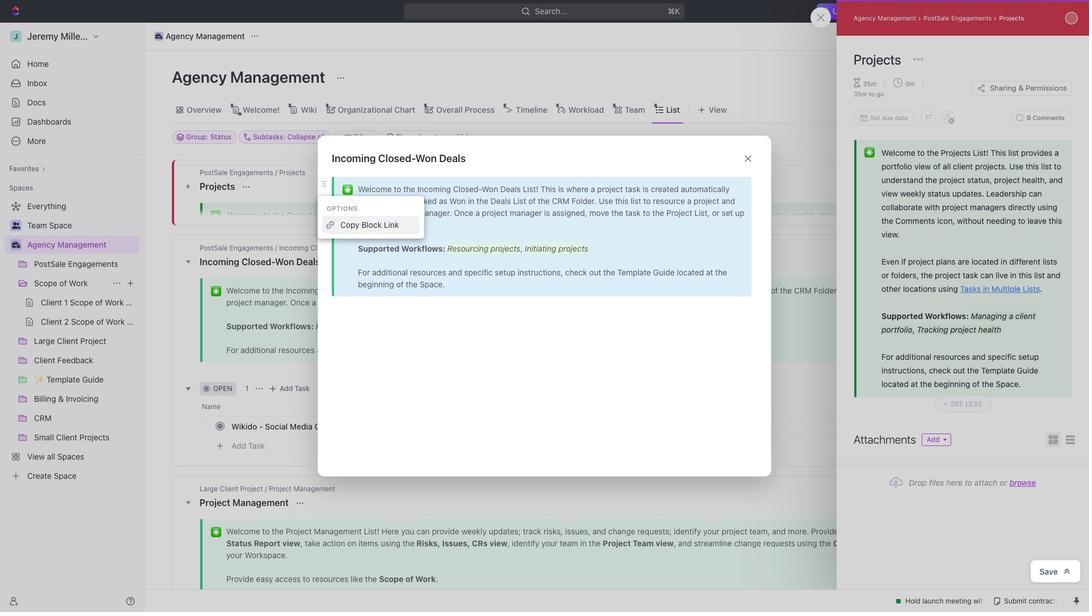 Task type: vqa. For each thing, say whether or not it's contained in the screenshot.
For additional resources and specific setup instructions, check out the Template Guide located at the beginning of the Space. to the top
yes



Task type: describe. For each thing, give the bounding box(es) containing it.
1 vertical spatial view
[[881, 189, 898, 199]]

folders,
[[891, 271, 919, 280]]

1 vertical spatial 1
[[245, 385, 249, 393]]

link
[[384, 220, 399, 230]]

manager
[[510, 208, 542, 218]]

project management
[[200, 498, 291, 508]]

business time image
[[12, 242, 20, 248]]

manager.
[[418, 208, 452, 218]]

1 vertical spatial for additional resources and specific setup instructions, check out the template guide located at the beginning of the space.
[[881, 352, 1041, 389]]

0 horizontal spatial add
[[231, 441, 246, 451]]

0 vertical spatial task
[[625, 184, 641, 194]]

home link
[[5, 55, 140, 73]]

list down 'provides'
[[1041, 162, 1052, 171]]

chart
[[394, 105, 415, 114]]

a up automation.
[[384, 208, 388, 218]]

0 horizontal spatial project
[[200, 498, 230, 508]]

block
[[362, 220, 382, 230]]

marked
[[409, 196, 437, 206]]

and down resourcing
[[448, 268, 462, 277]]

0 horizontal spatial closed-
[[242, 257, 275, 267]]

sidebar navigation
[[0, 23, 145, 613]]

0 vertical spatial deals
[[500, 184, 521, 194]]

project up move
[[597, 184, 623, 194]]

0 vertical spatial agency management link
[[854, 14, 916, 22]]

a up 'folder.'
[[591, 184, 595, 194]]

overall
[[436, 105, 463, 114]]

this inside ✳️ welcome to the incoming closed-won deals list! this is where a project task is created automatically after a deal is marked as won in the deals list of the crm folder. use this list to resource a project and assign a project manager. once a project manager is assigned, move the task to the project list, or set up an automation.
[[541, 184, 556, 194]]

search button
[[895, 102, 939, 118]]

1 vertical spatial task
[[625, 208, 641, 218]]

1 vertical spatial agency management link
[[151, 29, 248, 43]]

2 horizontal spatial task
[[1024, 73, 1041, 82]]

management inside tree
[[57, 240, 106, 250]]

to down 0 comments
[[1054, 162, 1061, 171]]

can inside the welcome to the projects list! this list provides a portfolio view of all client projects. use this list to understand the project status, project health, and view weekly status updates. leadership can collaborate with project managers directly using the comments icon, without needing to leave this view.
[[1029, 189, 1042, 199]]

use inside ✳️ welcome to the incoming closed-won deals list! this is where a project task is created automatically after a deal is marked as won in the deals list of the crm folder. use this list to resource a project and assign a project manager. once a project manager is assigned, move the task to the project list, or set up an automation.
[[599, 196, 613, 206]]

engagements
[[951, 14, 992, 22]]

.
[[1040, 284, 1042, 294]]

0 comments
[[1027, 114, 1065, 121]]

specific inside dialog
[[464, 268, 493, 277]]

team link
[[623, 102, 645, 118]]

0 horizontal spatial agency management link
[[27, 236, 137, 254]]

health
[[978, 325, 1001, 335]]

scope of work link
[[34, 275, 108, 293]]

and inside the welcome to the projects list! this list provides a portfolio view of all client projects. use this list to understand the project status, project health, and view weekly status updates. leadership can collaborate with project managers directly using the comments icon, without needing to leave this view.
[[1049, 175, 1063, 185]]

task inside even if project plans are located in different lists or folders, the project task can live in this list and other locations using
[[963, 271, 978, 280]]

browse
[[1010, 478, 1036, 488]]

client inside the welcome to the projects list! this list provides a portfolio view of all client projects. use this list to understand the project status, project health, and view weekly status updates. leadership can collaborate with project managers directly using the comments icon, without needing to leave this view.
[[953, 162, 973, 171]]

view.
[[881, 230, 900, 239]]

portfolio inside the welcome to the projects list! this list provides a portfolio view of all client projects. use this list to understand the project status, project health, and view weekly status updates. leadership can collaborate with project managers directly using the comments icon, without needing to leave this view.
[[881, 162, 912, 171]]

1 horizontal spatial guide
[[1017, 366, 1038, 375]]

this right leave
[[1049, 216, 1062, 226]]

1 horizontal spatial instructions,
[[881, 366, 927, 375]]

folder.
[[572, 196, 597, 206]]

2 vertical spatial task
[[248, 441, 265, 451]]

all
[[943, 162, 951, 171]]

located inside dialog
[[677, 268, 704, 277]]

of inside ✳️ welcome to the incoming closed-won deals list! this is where a project task is created automatically after a deal is marked as won in the deals list of the crm folder. use this list to resource a project and assign a project manager. once a project manager is assigned, move the task to the project list, or set up an automation.
[[528, 196, 536, 206]]

automations
[[995, 31, 1043, 41]]

wiki
[[301, 105, 317, 114]]

agency management inside sidebar navigation
[[27, 240, 106, 250]]

share button
[[949, 27, 984, 45]]

files
[[929, 478, 944, 488]]

favorites
[[9, 164, 39, 173]]

see
[[951, 400, 963, 408]]

this inside the welcome to the projects list! this list provides a portfolio view of all client projects. use this list to understand the project status, project health, and view weekly status updates. leadership can collaborate with project managers directly using the comments icon, without needing to leave this view.
[[991, 148, 1006, 158]]

of inside sidebar navigation
[[59, 279, 67, 288]]

1 vertical spatial template
[[981, 366, 1015, 375]]

icon,
[[937, 216, 955, 226]]

can inside even if project plans are located in different lists or folders, the project task can live in this list and other locations using
[[980, 271, 994, 280]]

, tracking project health
[[913, 325, 1001, 335]]

0m
[[906, 80, 915, 87]]

check inside dialog
[[565, 268, 587, 277]]

⌘k
[[668, 6, 680, 16]]

are
[[958, 257, 969, 267]]

0 horizontal spatial incoming
[[200, 257, 239, 267]]

postsale
[[924, 14, 949, 22]]

is right 'deal' at top
[[401, 196, 407, 206]]

without
[[957, 216, 984, 226]]

copy block link button
[[322, 216, 420, 234]]

hide inside dropdown button
[[955, 105, 972, 114]]

lists
[[1043, 257, 1057, 267]]

hide inside button
[[457, 133, 472, 141]]

agency management right business time image
[[166, 31, 245, 41]]

other
[[881, 284, 901, 294]]

1 vertical spatial task
[[295, 385, 310, 393]]

using inside even if project plans are located in different lists or folders, the project task can live in this list and other locations using
[[938, 284, 958, 294]]

1 vertical spatial check
[[929, 366, 951, 375]]

home
[[27, 59, 49, 69]]

postsale engagements link
[[924, 14, 992, 22]]

1 horizontal spatial comments
[[1033, 114, 1065, 121]]

where
[[566, 184, 589, 194]]

1 vertical spatial deals
[[490, 196, 511, 206]]

overall process link
[[434, 102, 495, 118]]

once
[[454, 208, 473, 218]]

in right tasks
[[983, 284, 989, 294]]

created
[[651, 184, 679, 194]]

team
[[625, 105, 645, 114]]

scope of work
[[34, 279, 88, 288]]

1 horizontal spatial add
[[280, 385, 293, 393]]

0 horizontal spatial instructions,
[[518, 268, 563, 277]]

supported for supported workflows: resourcing projects , initiating projects
[[358, 244, 399, 254]]

2 vertical spatial add task button
[[226, 440, 269, 453]]

✳️ for ✳️
[[864, 148, 875, 158]]

dashboards link
[[5, 113, 140, 131]]

0:12:55 button
[[965, 5, 1021, 18]]

set
[[722, 208, 733, 218]]

directly
[[1008, 202, 1035, 212]]

in up live
[[1001, 257, 1007, 267]]

organizational
[[338, 105, 392, 114]]

sharing & permissions
[[990, 83, 1067, 92]]

lists
[[1023, 284, 1040, 294]]

timeline
[[516, 105, 547, 114]]

social
[[265, 422, 288, 431]]

0 horizontal spatial won
[[275, 257, 294, 267]]

as
[[439, 196, 447, 206]]

project up icon,
[[942, 202, 968, 212]]

1 vertical spatial beginning
[[934, 379, 970, 389]]

upgrade link
[[817, 3, 871, 19]]

welcome!
[[243, 105, 280, 114]]

1 vertical spatial space.
[[996, 379, 1021, 389]]

0 horizontal spatial for
[[358, 268, 370, 277]]

1 horizontal spatial out
[[953, 366, 965, 375]]

use inside the welcome to the projects list! this list provides a portfolio view of all client projects. use this list to understand the project status, project health, and view weekly status updates. leadership can collaborate with project managers directly using the comments icon, without needing to leave this view.
[[1009, 162, 1024, 171]]

agency left new
[[854, 14, 876, 22]]

campaign
[[315, 422, 352, 431]]

if
[[901, 257, 906, 267]]

0 horizontal spatial setup
[[495, 268, 515, 277]]

1 vertical spatial additional
[[896, 352, 931, 362]]

2 horizontal spatial won
[[482, 184, 498, 194]]

0
[[1027, 114, 1031, 121]]

resourcing
[[447, 244, 488, 254]]

1 horizontal spatial for
[[881, 352, 893, 362]]

save button
[[1030, 560, 1081, 583]]

here
[[946, 478, 963, 488]]

to right here
[[965, 478, 972, 488]]

project left health
[[950, 325, 976, 335]]

template inside dialog
[[617, 268, 651, 277]]

needing
[[986, 216, 1016, 226]]

share
[[956, 31, 978, 41]]

35m for 35m to go
[[854, 90, 867, 98]]

and inside even if project plans are located in different lists or folders, the project task can live in this list and other locations using
[[1047, 271, 1061, 280]]

to up 'deal' at top
[[394, 184, 401, 194]]

drop
[[909, 478, 927, 488]]

or inside even if project plans are located in different lists or folders, the project task can live in this list and other locations using
[[881, 271, 889, 280]]

agency management left postsale
[[854, 14, 916, 22]]

to up understand
[[917, 148, 925, 158]]

leadership
[[986, 189, 1027, 199]]

guide inside dialog
[[653, 268, 675, 277]]

tracking
[[917, 325, 948, 335]]

is left the created
[[643, 184, 649, 194]]

in inside ✳️ welcome to the incoming closed-won deals list! this is where a project task is created automatically after a deal is marked as won in the deals list of the crm folder. use this list to resource a project and assign a project manager. once a project manager is assigned, move the task to the project list, or set up an automation.
[[468, 196, 474, 206]]

a left 'deal' at top
[[377, 196, 382, 206]]

or inside ✳️ welcome to the incoming closed-won deals list! this is where a project task is created automatically after a deal is marked as won in the deals list of the crm folder. use this list to resource a project and assign a project manager. once a project manager is assigned, move the task to the project list, or set up an automation.
[[712, 208, 720, 218]]

2 horizontal spatial or
[[1000, 478, 1007, 488]]

organizational chart
[[338, 105, 415, 114]]

drop files here to attach or browse
[[909, 478, 1036, 488]]

hide button
[[452, 130, 476, 144]]

welcome inside the welcome to the projects list! this list provides a portfolio view of all client projects. use this list to understand the project status, project health, and view weekly status updates. leadership can collaborate with project managers directly using the comments icon, without needing to leave this view.
[[881, 148, 915, 158]]

business time image
[[155, 33, 162, 39]]

attachments
[[854, 433, 916, 446]]

1 horizontal spatial setup
[[1018, 352, 1039, 362]]

multiple
[[992, 284, 1021, 294]]

list! inside the welcome to the projects list! this list provides a portfolio view of all client projects. use this list to understand the project status, project health, and view weekly status updates. leadership can collaborate with project managers directly using the comments icon, without needing to leave this view.
[[973, 148, 989, 158]]

weekly
[[900, 189, 925, 199]]

2 vertical spatial located
[[881, 379, 909, 389]]

managing a client portfolio
[[881, 311, 1038, 335]]

dialog containing ✳️ welcome to the incoming closed-won deals list! this is where a project task is created automatically after a deal is marked as won in the deals list of the crm folder. use this list to resource a project and assign a project manager. once a project manager is assigned, move the task to the project list, or set up an automation.
[[318, 136, 771, 477]]

list down search tasks... text field
[[1008, 148, 1019, 158]]

save
[[1040, 567, 1058, 577]]

welcome inside ✳️ welcome to the incoming closed-won deals list! this is where a project task is created automatically after a deal is marked as won in the deals list of the crm folder. use this list to resource a project and assign a project manager. once a project manager is assigned, move the task to the project list, or set up an automation.
[[358, 184, 392, 194]]

2 horizontal spatial add
[[1007, 73, 1022, 82]]

project down "automatically" on the right top of the page
[[694, 196, 719, 206]]

0 horizontal spatial resources
[[410, 268, 446, 277]]

a inside the welcome to the projects list! this list provides a portfolio view of all client projects. use this list to understand the project status, project health, and view weekly status updates. leadership can collaborate with project managers directly using the comments icon, without needing to leave this view.
[[1055, 148, 1059, 158]]

copy block link
[[340, 220, 399, 230]]

0 horizontal spatial out
[[589, 268, 601, 277]]



Task type: locate. For each thing, give the bounding box(es) containing it.
list inside ✳️ welcome to the incoming closed-won deals list! this is where a project task is created automatically after a deal is marked as won in the deals list of the crm folder. use this list to resource a project and assign a project manager. once a project manager is assigned, move the task to the project list, or set up an automation.
[[513, 196, 526, 206]]

0 vertical spatial beginning
[[358, 280, 394, 289]]

1 horizontal spatial specific
[[988, 352, 1016, 362]]

check
[[565, 268, 587, 277], [929, 366, 951, 375]]

live
[[996, 271, 1008, 280]]

inbox
[[27, 78, 47, 88]]

this up 'health,'
[[1026, 162, 1039, 171]]

list up manager
[[513, 196, 526, 206]]

wikido - social media campaign link
[[229, 418, 396, 435]]

tasks in multiple lists link
[[960, 284, 1040, 294]]

agency right business time image
[[166, 31, 194, 41]]

projects right initiating
[[558, 244, 588, 254]]

add down wikido
[[231, 441, 246, 451]]

a
[[1055, 148, 1059, 158], [591, 184, 595, 194], [377, 196, 382, 206], [687, 196, 691, 206], [384, 208, 388, 218], [476, 208, 480, 218], [1009, 311, 1013, 321]]

agency up overview
[[172, 67, 227, 86]]

0 horizontal spatial comments
[[895, 216, 935, 226]]

35m to go
[[854, 90, 884, 98]]

2 vertical spatial add
[[231, 441, 246, 451]]

0 vertical spatial setup
[[495, 268, 515, 277]]

to down directly
[[1018, 216, 1025, 226]]

1 horizontal spatial for additional resources and specific setup instructions, check out the template guide located at the beginning of the space.
[[881, 352, 1041, 389]]

using left tasks
[[938, 284, 958, 294]]

2 vertical spatial deals
[[296, 257, 320, 267]]

client inside the managing a client portfolio
[[1015, 311, 1035, 321]]

0 vertical spatial client
[[953, 162, 973, 171]]

1 vertical spatial 35m
[[854, 90, 867, 98]]

tree
[[5, 197, 140, 486]]

docs
[[27, 98, 46, 107]]

0 horizontal spatial beginning
[[358, 280, 394, 289]]

this
[[1026, 162, 1039, 171], [615, 196, 628, 206], [1049, 216, 1062, 226], [1019, 271, 1032, 280]]

list
[[1008, 148, 1019, 158], [1041, 162, 1052, 171], [631, 196, 641, 206], [1034, 271, 1045, 280]]

even if project plans are located in different lists or folders, the project task can live in this list and other locations using
[[881, 257, 1063, 294]]

view
[[914, 162, 931, 171], [881, 189, 898, 199]]

1 horizontal spatial workflows:
[[925, 311, 969, 321]]

supported for supported workflows:
[[881, 311, 923, 321]]

0 horizontal spatial view
[[881, 189, 898, 199]]

1 horizontal spatial at
[[911, 379, 918, 389]]

list! up projects.
[[973, 148, 989, 158]]

postsale engagements
[[924, 14, 992, 22]]

0 horizontal spatial specific
[[464, 268, 493, 277]]

comments inside the welcome to the projects list! this list provides a portfolio view of all client projects. use this list to understand the project status, project health, and view weekly status updates. leadership can collaborate with project managers directly using the comments icon, without needing to leave this view.
[[895, 216, 935, 226]]

1 vertical spatial add task
[[280, 385, 310, 393]]

spaces
[[9, 184, 33, 192]]

1 horizontal spatial add task
[[280, 385, 310, 393]]

1 vertical spatial client
[[1015, 311, 1035, 321]]

workflows: for supported workflows:
[[925, 311, 969, 321]]

1 vertical spatial portfolio
[[881, 325, 913, 335]]

0 vertical spatial this
[[991, 148, 1006, 158]]

list
[[666, 105, 680, 114], [513, 196, 526, 206]]

0 vertical spatial add task button
[[1000, 69, 1048, 87]]

projects
[[491, 244, 520, 254], [558, 244, 588, 254]]

specific
[[464, 268, 493, 277], [988, 352, 1016, 362]]

agency management up welcome! link
[[172, 67, 329, 86]]

1 horizontal spatial won
[[449, 196, 466, 206]]

overview link
[[184, 102, 222, 118]]

comments down the collaborate
[[895, 216, 935, 226]]

0 horizontal spatial add task
[[231, 441, 265, 451]]

1 vertical spatial project
[[200, 498, 230, 508]]

task
[[625, 184, 641, 194], [625, 208, 641, 218], [963, 271, 978, 280]]

1 horizontal spatial view
[[914, 162, 931, 171]]

add up "&"
[[1007, 73, 1022, 82]]

list up . at right
[[1034, 271, 1045, 280]]

of inside the welcome to the projects list! this list provides a portfolio view of all client projects. use this list to understand the project status, project health, and view weekly status updates. leadership can collaborate with project managers directly using the comments icon, without needing to leave this view.
[[933, 162, 941, 171]]

workload link
[[566, 102, 604, 118]]

project down plans
[[935, 271, 961, 280]]

less
[[965, 400, 982, 408]]

2 portfolio from the top
[[881, 325, 913, 335]]

workflows: inside dialog
[[401, 244, 445, 254]]

supported down "copy block link" button
[[358, 244, 399, 254]]

1 vertical spatial using
[[938, 284, 958, 294]]

this right 'folder.'
[[615, 196, 628, 206]]

0 horizontal spatial using
[[938, 284, 958, 294]]

, inside dialog
[[520, 244, 523, 254]]

resources down supported workflows: resourcing projects , initiating projects in the top of the page
[[410, 268, 446, 277]]

additional down tracking
[[896, 352, 931, 362]]

welcome up after
[[358, 184, 392, 194]]

add
[[1007, 73, 1022, 82], [280, 385, 293, 393], [231, 441, 246, 451]]

0 vertical spatial list
[[666, 105, 680, 114]]

0 vertical spatial add
[[1007, 73, 1022, 82]]

client right all
[[953, 162, 973, 171]]

1 portfolio from the top
[[881, 162, 912, 171]]

instructions, down initiating
[[518, 268, 563, 277]]

and up the set on the right of the page
[[721, 196, 735, 206]]

tasks
[[960, 284, 981, 294]]

to right move
[[643, 208, 650, 218]]

1 horizontal spatial 1
[[1050, 32, 1053, 40]]

1 horizontal spatial task
[[295, 385, 310, 393]]

is up crm
[[558, 184, 564, 194]]

agency inside sidebar navigation
[[27, 240, 55, 250]]

task up sharing & permissions
[[1024, 73, 1041, 82]]

0 horizontal spatial 1
[[245, 385, 249, 393]]

supported workflows: resourcing projects , initiating projects
[[358, 244, 588, 254]]

1 vertical spatial comments
[[895, 216, 935, 226]]

2 vertical spatial or
[[1000, 478, 1007, 488]]

view up the collaborate
[[881, 189, 898, 199]]

process
[[465, 105, 495, 114]]

1 right open
[[245, 385, 249, 393]]

workflows: down manager. at left
[[401, 244, 445, 254]]

open
[[213, 385, 232, 393]]

1 projects from the left
[[491, 244, 520, 254]]

list inside ✳️ welcome to the incoming closed-won deals list! this is where a project task is created automatically after a deal is marked as won in the deals list of the crm folder. use this list to resource a project and assign a project manager. once a project manager is assigned, move the task to the project list, or set up an automation.
[[631, 196, 641, 206]]

project right the "if"
[[908, 257, 934, 267]]

project
[[939, 175, 965, 185], [994, 175, 1020, 185], [597, 184, 623, 194], [694, 196, 719, 206], [942, 202, 968, 212], [390, 208, 416, 218], [482, 208, 508, 218], [908, 257, 934, 267], [935, 271, 961, 280], [950, 325, 976, 335]]

work
[[69, 279, 88, 288]]

1 horizontal spatial or
[[881, 271, 889, 280]]

projects link
[[999, 14, 1024, 22]]

project inside ✳️ welcome to the incoming closed-won deals list! this is where a project task is created automatically after a deal is marked as won in the deals list of the crm folder. use this list to resource a project and assign a project manager. once a project manager is assigned, move the task to the project list, or set up an automation.
[[666, 208, 692, 218]]

supported down "other"
[[881, 311, 923, 321]]

0 vertical spatial specific
[[464, 268, 493, 277]]

comments right 0 at right top
[[1033, 114, 1065, 121]]

35m for 35m
[[863, 80, 877, 87]]

0 vertical spatial 1
[[1050, 32, 1053, 40]]

favorites button
[[5, 162, 50, 176]]

, down supported workflows:
[[913, 325, 915, 335]]

project up leadership
[[994, 175, 1020, 185]]

can down 'health,'
[[1029, 189, 1042, 199]]

0 vertical spatial at
[[706, 268, 713, 277]]

0 horizontal spatial space.
[[420, 280, 445, 289]]

a down "automatically" on the right top of the page
[[687, 196, 691, 206]]

0 horizontal spatial template
[[617, 268, 651, 277]]

1 vertical spatial list!
[[523, 184, 538, 194]]

the inside even if project plans are located in different lists or folders, the project task can live in this list and other locations using
[[921, 271, 933, 280]]

upgrade
[[832, 6, 865, 16]]

tree inside sidebar navigation
[[5, 197, 140, 486]]

supported workflows:
[[881, 311, 971, 321]]

client down lists
[[1015, 311, 1035, 321]]

this inside even if project plans are located in different lists or folders, the project task can live in this list and other locations using
[[1019, 271, 1032, 280]]

different
[[1009, 257, 1041, 267]]

1 vertical spatial at
[[911, 379, 918, 389]]

is
[[558, 184, 564, 194], [643, 184, 649, 194], [401, 196, 407, 206], [544, 208, 550, 218]]

2 vertical spatial won
[[275, 257, 294, 267]]

list,
[[694, 208, 710, 218]]

closed- inside ✳️ welcome to the incoming closed-won deals list! this is where a project task is created automatically after a deal is marked as won in the deals list of the crm folder. use this list to resource a project and assign a project manager. once a project manager is assigned, move the task to the project list, or set up an automation.
[[453, 184, 482, 194]]

0 horizontal spatial supported
[[358, 244, 399, 254]]

and down lists
[[1047, 271, 1061, 280]]

projects left initiating
[[491, 244, 520, 254]]

1 horizontal spatial list
[[666, 105, 680, 114]]

client
[[953, 162, 973, 171], [1015, 311, 1035, 321]]

for additional resources and specific setup instructions, check out the template guide located at the beginning of the space. up see
[[881, 352, 1041, 389]]

add task down wikido
[[231, 441, 265, 451]]

1 vertical spatial resources
[[934, 352, 970, 362]]

docs link
[[5, 94, 140, 112]]

in right live
[[1010, 271, 1017, 280]]

0 vertical spatial project
[[666, 208, 692, 218]]

list! inside ✳️ welcome to the incoming closed-won deals list! this is where a project task is created automatically after a deal is marked as won in the deals list of the crm folder. use this list to resource a project and assign a project manager. once a project manager is assigned, move the task to the project list, or set up an automation.
[[523, 184, 538, 194]]

0 horizontal spatial at
[[706, 268, 713, 277]]

0 vertical spatial ✳️
[[864, 148, 875, 158]]

2 vertical spatial add task
[[231, 441, 265, 451]]

, left initiating
[[520, 244, 523, 254]]

1 horizontal spatial ,
[[913, 325, 915, 335]]

located inside even if project plans are located in different lists or folders, the project task can live in this list and other locations using
[[971, 257, 999, 267]]

1 horizontal spatial incoming
[[417, 184, 451, 194]]

plans
[[936, 257, 956, 267]]

0 vertical spatial for additional resources and specific setup instructions, check out the template guide located at the beginning of the space.
[[358, 268, 729, 289]]

and right 'health,'
[[1049, 175, 1063, 185]]

status,
[[967, 175, 992, 185]]

resources
[[410, 268, 446, 277], [934, 352, 970, 362]]

specific down supported workflows: resourcing projects , initiating projects in the top of the page
[[464, 268, 493, 277]]

0 vertical spatial located
[[971, 257, 999, 267]]

organizational chart link
[[336, 102, 415, 118]]

0 vertical spatial workflows:
[[401, 244, 445, 254]]

task up tasks
[[963, 271, 978, 280]]

this
[[991, 148, 1006, 158], [541, 184, 556, 194]]

overview
[[187, 105, 222, 114]]

project down all
[[939, 175, 965, 185]]

view left all
[[914, 162, 931, 171]]

1 horizontal spatial project
[[666, 208, 692, 218]]

projects inside the welcome to the projects list! this list provides a portfolio view of all client projects. use this list to understand the project status, project health, and view weekly status updates. leadership can collaborate with project managers directly using the comments icon, without needing to leave this view.
[[941, 148, 971, 158]]

agency
[[854, 14, 876, 22], [166, 31, 194, 41], [172, 67, 227, 86], [27, 240, 55, 250]]

closed-
[[453, 184, 482, 194], [242, 257, 275, 267]]

list left 'resource'
[[631, 196, 641, 206]]

0 horizontal spatial ✳️
[[343, 185, 353, 195]]

welcome to the projects list! this list provides a portfolio view of all client projects. use this list to understand the project status, project health, and view weekly status updates. leadership can collaborate with project managers directly using the comments icon, without needing to leave this view.
[[881, 148, 1065, 239]]

or right 'attach'
[[1000, 478, 1007, 488]]

browse link
[[1010, 478, 1036, 488]]

1 vertical spatial add task button
[[266, 382, 314, 396]]

or left the set on the right of the page
[[712, 208, 720, 218]]

wikido - social media campaign
[[231, 422, 352, 431]]

35m up 35m to go
[[863, 80, 877, 87]]

1 vertical spatial located
[[677, 268, 704, 277]]

health,
[[1022, 175, 1047, 185]]

1 horizontal spatial check
[[929, 366, 951, 375]]

2 vertical spatial agency management link
[[27, 236, 137, 254]]

0 vertical spatial check
[[565, 268, 587, 277]]

and inside ✳️ welcome to the incoming closed-won deals list! this is where a project task is created automatically after a deal is marked as won in the deals list of the crm folder. use this list to resource a project and assign a project manager. once a project manager is assigned, move the task to the project list, or set up an automation.
[[721, 196, 735, 206]]

0 horizontal spatial additional
[[372, 268, 408, 277]]

add task
[[1007, 73, 1041, 82], [280, 385, 310, 393], [231, 441, 265, 451]]

list!
[[973, 148, 989, 158], [523, 184, 538, 194]]

portfolio inside the managing a client portfolio
[[881, 325, 913, 335]]

space. inside dialog
[[420, 280, 445, 289]]

✳️ for ✳️ welcome to the incoming closed-won deals list! this is where a project task is created automatically after a deal is marked as won in the deals list of the crm folder. use this list to resource a project and assign a project manager. once a project manager is assigned, move the task to the project list, or set up an automation.
[[343, 185, 353, 195]]

hide right search
[[955, 105, 972, 114]]

permissions
[[1025, 83, 1067, 92]]

see less
[[951, 400, 982, 408]]

1 right automations
[[1050, 32, 1053, 40]]

status
[[928, 189, 950, 199]]

a right once
[[476, 208, 480, 218]]

for down supported workflows:
[[881, 352, 893, 362]]

tree containing agency management
[[5, 197, 140, 486]]

for additional resources and specific setup instructions, check out the template guide located at the beginning of the space. down initiating
[[358, 268, 729, 289]]

updates.
[[952, 189, 984, 199]]

1 horizontal spatial resources
[[934, 352, 970, 362]]

welcome! link
[[240, 102, 280, 118]]

to left 'resource'
[[643, 196, 651, 206]]

1 vertical spatial this
[[541, 184, 556, 194]]

workflows: for supported workflows: resourcing projects , initiating projects
[[401, 244, 445, 254]]

portfolio down supported workflows:
[[881, 325, 913, 335]]

workload
[[568, 105, 604, 114]]

add task up wikido - social media campaign in the left of the page
[[280, 385, 310, 393]]

and down health
[[972, 352, 986, 362]]

up
[[735, 208, 744, 218]]

use up move
[[599, 196, 613, 206]]

add up wikido - social media campaign in the left of the page
[[280, 385, 293, 393]]

task up media
[[295, 385, 310, 393]]

to left the go
[[869, 90, 875, 98]]

1 vertical spatial guide
[[1017, 366, 1038, 375]]

35m left the go
[[854, 90, 867, 98]]

new
[[891, 6, 908, 16]]

management
[[878, 14, 916, 22], [196, 31, 245, 41], [230, 67, 325, 86], [57, 240, 106, 250], [233, 498, 289, 508]]

1 vertical spatial won
[[449, 196, 466, 206]]

task right move
[[625, 208, 641, 218]]

1 vertical spatial ,
[[913, 325, 915, 335]]

assign
[[358, 208, 381, 218]]

add task up "&"
[[1007, 73, 1041, 82]]

0 vertical spatial incoming
[[417, 184, 451, 194]]

is right manager
[[544, 208, 550, 218]]

list! up manager
[[523, 184, 538, 194]]

deals
[[500, 184, 521, 194], [490, 196, 511, 206], [296, 257, 320, 267]]

0 horizontal spatial check
[[565, 268, 587, 277]]

agency right business time icon
[[27, 240, 55, 250]]

0 vertical spatial welcome
[[881, 148, 915, 158]]

0 vertical spatial can
[[1029, 189, 1042, 199]]

1 horizontal spatial using
[[1038, 202, 1057, 212]]

after
[[358, 196, 375, 206]]

managers
[[970, 202, 1006, 212]]

✳️ inside ✳️ welcome to the incoming closed-won deals list! this is where a project task is created automatically after a deal is marked as won in the deals list of the crm folder. use this list to resource a project and assign a project manager. once a project manager is assigned, move the task to the project list, or set up an automation.
[[343, 185, 353, 195]]

portfolio up understand
[[881, 162, 912, 171]]

projects.
[[975, 162, 1007, 171]]

workflows: up , tracking project health
[[925, 311, 969, 321]]

space.
[[420, 280, 445, 289], [996, 379, 1021, 389]]

the
[[927, 148, 939, 158], [925, 175, 937, 185], [403, 184, 415, 194], [477, 196, 488, 206], [538, 196, 550, 206], [611, 208, 623, 218], [652, 208, 664, 218], [881, 216, 893, 226], [603, 268, 615, 277], [715, 268, 727, 277], [921, 271, 933, 280], [406, 280, 418, 289], [967, 366, 979, 375], [920, 379, 932, 389], [982, 379, 994, 389]]

0 vertical spatial view
[[914, 162, 931, 171]]

locations
[[903, 284, 936, 294]]

1 vertical spatial hide
[[457, 133, 472, 141]]

1 vertical spatial for
[[881, 352, 893, 362]]

0 vertical spatial use
[[1009, 162, 1024, 171]]

list inside even if project plans are located in different lists or folders, the project task can live in this list and other locations using
[[1034, 271, 1045, 280]]

incoming inside ✳️ welcome to the incoming closed-won deals list! this is where a project task is created automatically after a deal is marked as won in the deals list of the crm folder. use this list to resource a project and assign a project manager. once a project manager is assigned, move the task to the project list, or set up an automation.
[[417, 184, 451, 194]]

0 horizontal spatial projects
[[491, 244, 520, 254]]

0 horizontal spatial for additional resources and specific setup instructions, check out the template guide located at the beginning of the space.
[[358, 268, 729, 289]]

agency management up the scope of work
[[27, 240, 106, 250]]

welcome up understand
[[881, 148, 915, 158]]

add task for the topmost add task button
[[1007, 73, 1041, 82]]

0 horizontal spatial or
[[712, 208, 720, 218]]

task left the created
[[625, 184, 641, 194]]

a right 'provides'
[[1055, 148, 1059, 158]]

at inside dialog
[[706, 268, 713, 277]]

project left manager
[[482, 208, 508, 218]]

Search tasks... text field
[[948, 129, 1061, 146]]

0 vertical spatial additional
[[372, 268, 408, 277]]

add task for add task button to the bottom
[[231, 441, 265, 451]]

1 vertical spatial workflows:
[[925, 311, 969, 321]]

a inside the managing a client portfolio
[[1009, 311, 1013, 321]]

task
[[1024, 73, 1041, 82], [295, 385, 310, 393], [248, 441, 265, 451]]

project up link
[[390, 208, 416, 218]]

can left live
[[980, 271, 994, 280]]

using inside the welcome to the projects list! this list provides a portfolio view of all client projects. use this list to understand the project status, project health, and view weekly status updates. leadership can collaborate with project managers directly using the comments icon, without needing to leave this view.
[[1038, 202, 1057, 212]]

dialog
[[318, 136, 771, 477]]

agency management
[[854, 14, 916, 22], [166, 31, 245, 41], [172, 67, 329, 86], [27, 240, 106, 250]]

for down an
[[358, 268, 370, 277]]

this down different
[[1019, 271, 1032, 280]]

or down even
[[881, 271, 889, 280]]

1 horizontal spatial additional
[[896, 352, 931, 362]]

an
[[358, 220, 367, 230]]

0 vertical spatial closed-
[[453, 184, 482, 194]]

1 horizontal spatial supported
[[881, 311, 923, 321]]

hide down overall process 'link'
[[457, 133, 472, 141]]

this inside ✳️ welcome to the incoming closed-won deals list! this is where a project task is created automatically after a deal is marked as won in the deals list of the crm folder. use this list to resource a project and assign a project manager. once a project manager is assigned, move the task to the project list, or set up an automation.
[[615, 196, 628, 206]]

0 horizontal spatial guide
[[653, 268, 675, 277]]

1 horizontal spatial agency management link
[[151, 29, 248, 43]]

2 projects from the left
[[558, 244, 588, 254]]

resources down , tracking project health
[[934, 352, 970, 362]]



